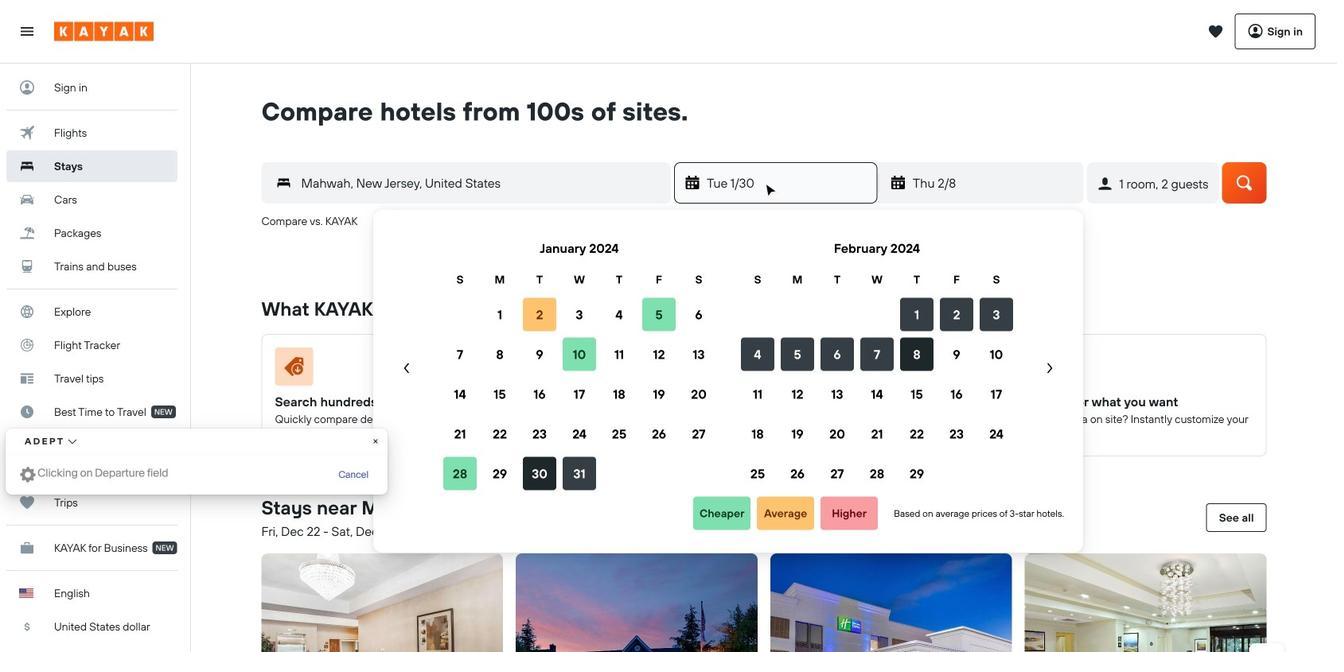 Task type: vqa. For each thing, say whether or not it's contained in the screenshot.
Tuesday column header
no



Task type: locate. For each thing, give the bounding box(es) containing it.
item 2 of 8 group
[[510, 548, 764, 653]]

figure
[[275, 348, 483, 393], [530, 348, 738, 393], [784, 348, 993, 393], [1039, 348, 1247, 393]]

item 5 of 8 group
[[1274, 548, 1338, 653]]

row
[[440, 271, 719, 289], [738, 271, 1017, 289], [440, 295, 719, 335], [738, 295, 1017, 335], [440, 335, 719, 375], [738, 335, 1017, 375], [440, 375, 719, 414], [738, 375, 1017, 414], [440, 414, 719, 454], [738, 414, 1017, 454], [440, 454, 719, 494], [738, 454, 1017, 494]]

1 horizontal spatial grid
[[738, 229, 1017, 494]]

None search field
[[238, 127, 1291, 258]]

start date calendar input element
[[393, 229, 1065, 494]]

0 horizontal spatial grid
[[440, 229, 719, 494]]

item 4 of 8 group
[[1019, 548, 1274, 653]]

item 3 of 8 group
[[764, 548, 1019, 653]]

4 figure from the left
[[1039, 348, 1247, 393]]

grid
[[440, 229, 719, 494], [738, 229, 1017, 494]]

1 figure from the left
[[275, 348, 483, 393]]



Task type: describe. For each thing, give the bounding box(es) containing it.
navigation menu image
[[19, 23, 35, 39]]

2 figure from the left
[[530, 348, 738, 393]]

2 grid from the left
[[738, 229, 1017, 494]]

previous month image
[[399, 361, 415, 377]]

item 1 of 8 group
[[255, 548, 510, 653]]

3 figure from the left
[[784, 348, 993, 393]]

1 grid from the left
[[440, 229, 719, 494]]

next month image
[[1042, 361, 1058, 377]]

united states (english) image
[[19, 589, 33, 599]]

Enter a city, hotel, airport or landmark text field
[[292, 172, 670, 194]]



